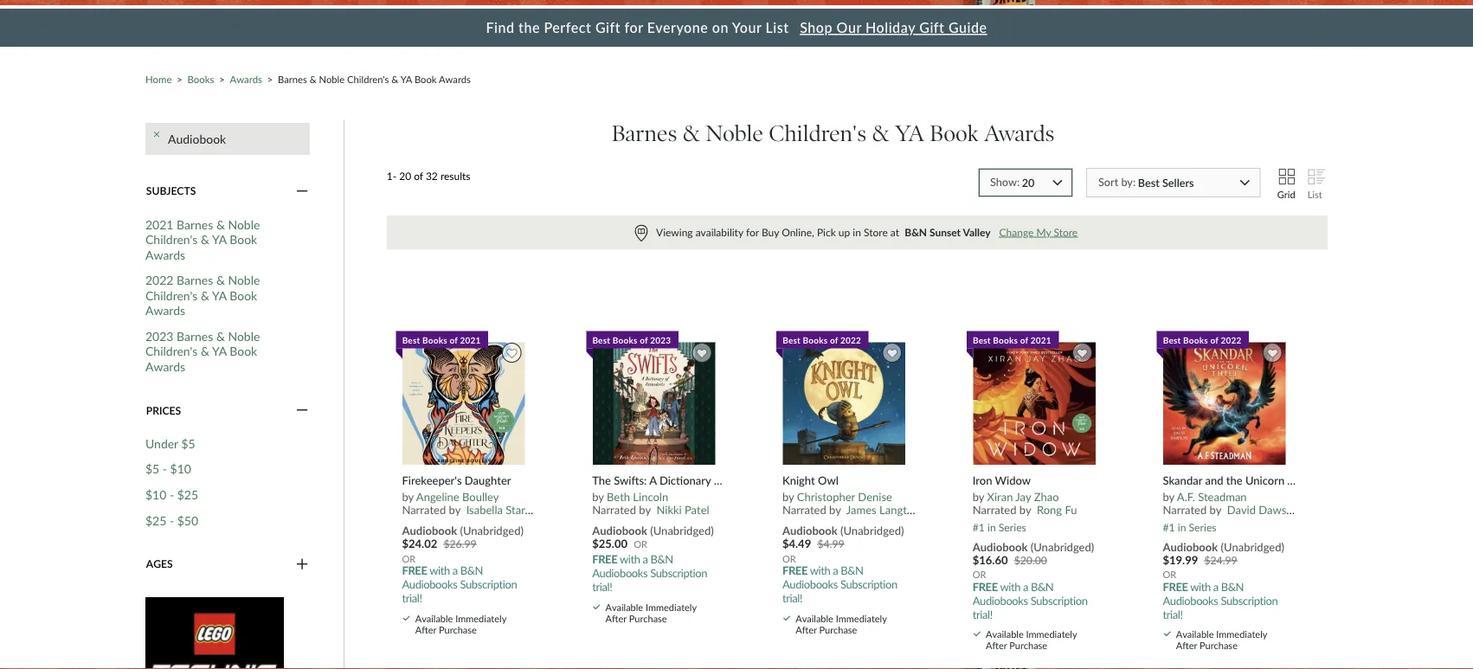 Task type: locate. For each thing, give the bounding box(es) containing it.
0 horizontal spatial series
[[999, 521, 1026, 533]]

subscription
[[650, 566, 707, 580], [460, 577, 517, 591], [840, 577, 897, 591], [1031, 593, 1088, 607], [1221, 593, 1278, 607]]

the right the find
[[518, 19, 540, 36]]

narrated down the
[[592, 503, 636, 517]]

my
[[1036, 225, 1051, 238]]

$4.49 link
[[782, 536, 811, 552]]

available down $25.00 link
[[605, 601, 643, 613]]

available immediately after purchase for $25.00
[[605, 601, 697, 624]]

the right and
[[1226, 474, 1243, 487]]

after purchase for $24.02
[[415, 624, 477, 635]]

- for $10
[[170, 487, 174, 502]]

audiobook for audiobook (unabridged) $16.60 $20.00 or
[[973, 540, 1028, 553]]

audiobook inside audiobook (unabridged) $24.02 $26.99 or
[[402, 523, 457, 537]]

noble for 2023 barnes & noble children's & ya book awards
[[228, 329, 260, 343]]

ya inside 2022 barnes & noble children's & ya book awards
[[212, 288, 227, 303]]

0 horizontal spatial best books of 2021
[[402, 335, 481, 345]]

free down $16.60 link
[[973, 579, 998, 593]]

books for iron widow
[[993, 335, 1018, 345]]

book for 2021 barnes & noble children's & ya book awards
[[230, 232, 257, 247]]

0 horizontal spatial best books of 2022
[[783, 335, 861, 345]]

1 vertical spatial barnes & noble children's & ya book awards
[[612, 120, 1055, 147]]

ya
[[400, 73, 412, 85], [895, 120, 924, 147], [212, 232, 227, 247], [212, 288, 227, 303], [212, 344, 227, 359]]

iron widow link
[[973, 474, 1107, 488]]

0 horizontal spatial check image
[[403, 616, 410, 621]]

0 horizontal spatial $5
[[145, 461, 159, 476]]

free down $4.49 link
[[782, 563, 808, 577]]

$10 - $25
[[145, 487, 198, 502]]

audiobook up the $26.99
[[402, 523, 457, 537]]

awards inside 2021 barnes & noble children's & ya book awards
[[145, 247, 185, 262]]

james
[[846, 503, 877, 517]]

$5 right under
[[181, 436, 195, 450]]

children's for 2023 barnes & noble children's & ya book awards
[[145, 344, 198, 359]]

books for the swifts: a dictionary of…
[[613, 335, 638, 345]]

(unabridged) up $24.99
[[1221, 540, 1285, 553]]

find the perfect gift for everyone on your list shop our holiday gift guide
[[486, 19, 987, 36]]

audiobook (unabridged) $24.02 $26.99 or
[[402, 523, 524, 564]]

immediately down "audiobook (unabridged) $4.49 $4.99 or"
[[836, 612, 887, 624]]

a down $24.99
[[1213, 579, 1219, 593]]

a down the $26.99
[[452, 563, 458, 577]]

0 horizontal spatial gift
[[595, 19, 621, 36]]

(unabridged) inside audiobook (unabridged) $25.00 or
[[650, 523, 714, 537]]

2 horizontal spatial 2022
[[1221, 335, 1242, 345]]

narrated inside knight owl by christopher denise narrated by james langton
[[782, 503, 826, 517]]

b&n audiobooks subscription trial!
[[592, 552, 707, 594], [402, 563, 517, 605], [782, 563, 897, 605], [973, 579, 1088, 621], [1163, 579, 1278, 621]]

1 horizontal spatial check image
[[974, 632, 981, 637]]

0 horizontal spatial store
[[864, 225, 888, 238]]

$10 down "$5 - $10" link
[[145, 487, 166, 502]]

1 horizontal spatial best books of 2021
[[973, 335, 1051, 345]]

0 vertical spatial $10
[[170, 461, 191, 476]]

results
[[440, 169, 470, 182]]

subscription for nikki patel
[[650, 566, 707, 580]]

1 horizontal spatial gift
[[919, 19, 945, 36]]

2 narrated from the left
[[592, 503, 636, 517]]

with down $19.99 link
[[1190, 579, 1211, 593]]

#1 inside iron widow by xiran jay zhao narrated by rong fu #1 in series
[[973, 521, 985, 533]]

knight owl link
[[782, 474, 917, 488]]

with for $24.02
[[429, 563, 450, 577]]

free with a down $25.00
[[592, 552, 648, 566]]

xiran
[[987, 490, 1013, 504]]

1 horizontal spatial for
[[746, 225, 759, 238]]

1 #1 from the left
[[973, 521, 985, 533]]

2 best books of 2022 from the left
[[1163, 335, 1242, 345]]

skandar and the unicorn thief by a.f. steadman narrated by david dawson #1 in series
[[1163, 474, 1313, 533]]

b&n down audiobook (unabridged) $25.00 or
[[650, 552, 673, 566]]

2021 barnes & noble children's & ya book awards link
[[145, 217, 289, 262]]

2 #1 from the left
[[1163, 521, 1175, 533]]

#1 in series link down a.f.
[[1163, 516, 1217, 533]]

(unabridged) for isabella
[[460, 523, 524, 537]]

series down xiran jay zhao link
[[999, 521, 1026, 533]]

0 horizontal spatial list
[[766, 19, 789, 36]]

2022
[[145, 273, 174, 287], [840, 335, 861, 345], [1221, 335, 1242, 345]]

1 horizontal spatial 2021
[[460, 335, 481, 345]]

audiobooks down $4.49 link
[[782, 577, 838, 591]]

free with a down $4.49 link
[[782, 563, 838, 577]]

trial! down $24.02 link
[[402, 591, 422, 605]]

noble inside 2023 barnes & noble children's & ya book awards
[[228, 329, 260, 343]]

the inside skandar and the unicorn thief by a.f. steadman narrated by david dawson #1 in series
[[1226, 474, 1243, 487]]

1 horizontal spatial $10
[[170, 461, 191, 476]]

pick
[[817, 225, 836, 238]]

of for skandar and the unicorn thief
[[1210, 335, 1219, 345]]

a for $25.00
[[643, 552, 648, 566]]

0 horizontal spatial #1
[[973, 521, 985, 533]]

(unabridged) for lincoln
[[650, 523, 714, 537]]

or down $4.49 link
[[782, 552, 796, 564]]

2 vertical spatial -
[[170, 513, 174, 528]]

audiobook for audiobook (unabridged) $19.99 $24.99 or
[[1163, 540, 1218, 553]]

$19.99 link
[[1163, 552, 1198, 568]]

audiobook up $4.99
[[782, 523, 838, 537]]

store left at
[[864, 225, 888, 238]]

best books of 2021 for firekeeper's daughter
[[402, 335, 481, 345]]

$25 - $50 link
[[145, 513, 198, 528]]

1 best books of 2021 from the left
[[402, 335, 481, 345]]

2 #1 in series link from the left
[[1163, 516, 1217, 533]]

b&n audiobooks subscription trial! down $24.99
[[1163, 579, 1278, 621]]

audiobook up $20.00 at the bottom of the page
[[973, 540, 1028, 553]]

$10 - $25 link
[[145, 487, 198, 502]]

of for the swifts: a dictionary of…
[[640, 335, 648, 345]]

in inside iron widow by xiran jay zhao narrated by rong fu #1 in series
[[988, 521, 996, 533]]

narrated down firekeeper's
[[402, 503, 446, 517]]

ya inside 2021 barnes & noble children's & ya book awards
[[212, 232, 227, 247]]

1 vertical spatial check image
[[974, 632, 981, 637]]

barnes for 2023 barnes & noble children's & ya book awards
[[177, 329, 213, 343]]

gift right perfect
[[595, 19, 621, 36]]

gift left guide
[[919, 19, 945, 36]]

noble
[[319, 73, 345, 85], [706, 120, 763, 147], [228, 217, 260, 231], [228, 273, 260, 287], [228, 329, 260, 343]]

book inside 2022 barnes & noble children's & ya book awards
[[230, 288, 257, 303]]

by down firekeeper's
[[402, 490, 414, 504]]

available immediately after purchase down audiobook (unabridged) $25.00 or
[[605, 601, 697, 624]]

immediately down audiobook (unabridged) $24.02 $26.99 or
[[455, 612, 506, 624]]

after purchase for $4.49
[[796, 624, 857, 635]]

for left "everyone" at the left top of page
[[625, 19, 643, 36]]

0 horizontal spatial 2022
[[145, 273, 174, 287]]

1 horizontal spatial $25
[[177, 487, 198, 502]]

2 minus image from the top
[[296, 403, 308, 418]]

1 vertical spatial the
[[1226, 474, 1243, 487]]

$19.99
[[1163, 553, 1198, 567]]

0 vertical spatial -
[[163, 461, 167, 476]]

1 horizontal spatial 2022
[[840, 335, 861, 345]]

list right your
[[766, 19, 789, 36]]

(unabridged) inside audiobook (unabridged) $24.02 $26.99 or
[[460, 523, 524, 537]]

barnes
[[278, 73, 307, 85], [612, 120, 677, 147], [177, 217, 213, 231], [177, 273, 213, 287], [177, 329, 213, 343]]

1 horizontal spatial list
[[1308, 188, 1322, 200]]

swifts:
[[614, 474, 647, 487]]

trial! down $25.00 link
[[592, 580, 612, 594]]

free with a for $19.99
[[1163, 579, 1219, 593]]

free down $24.02 link
[[402, 563, 427, 577]]

series down a.f. steadman link
[[1189, 521, 1217, 533]]

narrated
[[402, 503, 446, 517], [592, 503, 636, 517], [782, 503, 826, 517], [973, 503, 1017, 517], [1163, 503, 1207, 517]]

0 horizontal spatial #1 in series link
[[973, 516, 1026, 533]]

1 minus image from the top
[[296, 183, 308, 199]]

- left $50
[[170, 513, 174, 528]]

the swifts: a dictionary of scoundrels image
[[592, 341, 716, 466]]

or for $19.99
[[1163, 569, 1176, 580]]

narrated down skandar
[[1163, 503, 1207, 517]]

home link
[[145, 73, 172, 85]]

0 horizontal spatial 2021
[[145, 217, 174, 231]]

#1 up $19.99
[[1163, 521, 1175, 533]]

audiobooks down $16.60 link
[[973, 593, 1028, 607]]

1 vertical spatial minus image
[[296, 403, 308, 418]]

1 horizontal spatial the
[[1226, 474, 1243, 487]]

available down $24.02 link
[[415, 612, 453, 624]]

check image down $19.99 link
[[1164, 632, 1171, 637]]

subscription for isabella star lablanc
[[460, 577, 517, 591]]

or right $25.00 link
[[634, 539, 647, 550]]

store right my at the right top of the page
[[1054, 225, 1078, 238]]

4 narrated from the left
[[973, 503, 1017, 517]]

free for $16.60
[[973, 579, 998, 593]]

available immediately after purchase for $4.49
[[796, 612, 887, 635]]

trial! for $16.60
[[973, 607, 993, 621]]

check image down $4.49 link
[[783, 616, 790, 621]]

or inside the audiobook (unabridged) $19.99 $24.99 or
[[1163, 569, 1176, 580]]

check image
[[403, 616, 410, 621], [783, 616, 790, 621], [1164, 632, 1171, 637]]

audiobook right close modal "image"
[[168, 131, 226, 146]]

0 vertical spatial for
[[625, 19, 643, 36]]

with for $4.49
[[810, 563, 830, 577]]

series
[[999, 521, 1026, 533], [1189, 521, 1217, 533]]

or for $24.02
[[402, 552, 416, 564]]

$10 up $10 - $25
[[170, 461, 191, 476]]

2021
[[145, 217, 174, 231], [460, 335, 481, 345], [1031, 335, 1051, 345]]

book for 2022 barnes & noble children's & ya book awards
[[230, 288, 257, 303]]

2 best books of 2021 from the left
[[973, 335, 1051, 345]]

christopher denise link
[[797, 490, 892, 504]]

available immediately after purchase down the $26.99
[[415, 612, 506, 635]]

b&n audiobooks subscription trial! for $24.02
[[402, 563, 517, 605]]

b&n audiobooks subscription trial! down $20.00 at the bottom of the page
[[973, 579, 1088, 621]]

books for firekeeper's daughter
[[422, 335, 447, 345]]

audiobook inside the audiobook (unabridged) $19.99 $24.99 or
[[1163, 540, 1218, 553]]

with down $24.02 link
[[429, 563, 450, 577]]

trial! down $19.99 link
[[1163, 607, 1183, 621]]

1 horizontal spatial check image
[[783, 616, 790, 621]]

2 horizontal spatial in
[[1178, 521, 1186, 533]]

free down $25.00
[[592, 552, 617, 566]]

firekeeper's daughter image
[[402, 341, 526, 466]]

0 horizontal spatial $10
[[145, 487, 166, 502]]

$25 up $50
[[177, 487, 198, 502]]

dawson
[[1259, 503, 1299, 517]]

sellers
[[1162, 176, 1194, 189]]

best for knight owl
[[783, 335, 801, 345]]

#1 in series link
[[973, 516, 1026, 533], [1163, 516, 1217, 533]]

book inside 2021 barnes & noble children's & ya book awards
[[230, 232, 257, 247]]

- for $25
[[170, 513, 174, 528]]

0 horizontal spatial check image
[[593, 605, 600, 610]]

patel
[[685, 503, 709, 517]]

0 vertical spatial $5
[[181, 436, 195, 450]]

available immediately after purchase down "audiobook (unabridged) $4.49 $4.99 or"
[[796, 612, 887, 635]]

1 horizontal spatial $5
[[181, 436, 195, 450]]

or inside the audiobook (unabridged) $16.60 $20.00 or
[[973, 569, 986, 580]]

(unabridged) down isabella
[[460, 523, 524, 537]]

a
[[643, 552, 648, 566], [452, 563, 458, 577], [833, 563, 838, 577], [1023, 579, 1028, 593], [1213, 579, 1219, 593]]

b&n down $4.99
[[841, 563, 864, 577]]

a
[[649, 474, 657, 487]]

1 best books of 2022 from the left
[[783, 335, 861, 345]]

1 series from the left
[[999, 521, 1026, 533]]

audiobook (unabridged) $25.00 or
[[592, 523, 714, 551]]

2 series from the left
[[1189, 521, 1217, 533]]

check image
[[593, 605, 600, 610], [974, 632, 981, 637]]

0 vertical spatial minus image
[[296, 183, 308, 199]]

ya inside 2023 barnes & noble children's & ya book awards
[[212, 344, 227, 359]]

available
[[605, 601, 643, 613], [415, 612, 453, 624], [796, 612, 833, 624], [986, 628, 1024, 640], [1176, 628, 1214, 640]]

$20.00
[[1014, 554, 1047, 566]]

or down $16.60 link
[[973, 569, 986, 580]]

available down $4.99
[[796, 612, 833, 624]]

- down under
[[163, 461, 167, 476]]

with for $25.00
[[620, 552, 640, 566]]

2 gift from the left
[[919, 19, 945, 36]]

best books of 2021 for iron widow
[[973, 335, 1051, 345]]

our
[[837, 19, 862, 36]]

xiran jay zhao link
[[987, 490, 1059, 504]]

available for $4.49
[[796, 612, 833, 624]]

#1 up '$16.60'
[[973, 521, 985, 533]]

in down a.f.
[[1178, 521, 1186, 533]]

close modal image
[[154, 131, 159, 147]]

trial! down $4.49 link
[[782, 591, 802, 605]]

best books of 2022 for knight owl
[[783, 335, 861, 345]]

a for $16.60
[[1023, 579, 1028, 593]]

list view active image
[[1307, 168, 1323, 189]]

1 vertical spatial $10
[[145, 487, 166, 502]]

0 vertical spatial $25
[[177, 487, 198, 502]]

noble inside 2021 barnes & noble children's & ya book awards
[[228, 217, 260, 231]]

of for iron widow
[[1020, 335, 1028, 345]]

1 vertical spatial -
[[170, 487, 174, 502]]

grid view active image
[[1277, 168, 1293, 189]]

or inside audiobook (unabridged) $24.02 $26.99 or
[[402, 552, 416, 564]]

audiobook for audiobook (unabridged) $4.49 $4.99 or
[[782, 523, 838, 537]]

#1 in series link for narrated
[[973, 516, 1026, 533]]

1 narrated from the left
[[402, 503, 446, 517]]

gift
[[595, 19, 621, 36], [919, 19, 945, 36]]

audiobook inside audiobook (unabridged) $25.00 or
[[592, 523, 647, 537]]

1 #1 in series link from the left
[[973, 516, 1026, 533]]

store
[[864, 225, 888, 238], [1054, 225, 1078, 238]]

check image down $16.60 link
[[974, 632, 981, 637]]

(unabridged)
[[460, 523, 524, 537], [650, 523, 714, 537], [840, 523, 904, 537], [1031, 540, 1094, 553], [1221, 540, 1285, 553]]

after purchase for $25.00
[[605, 612, 667, 624]]

(unabridged) for james
[[840, 523, 904, 537]]

on
[[712, 19, 729, 36]]

free
[[592, 552, 617, 566], [402, 563, 427, 577], [782, 563, 808, 577], [973, 579, 998, 593], [1163, 579, 1188, 593]]

in inside skandar and the unicorn thief by a.f. steadman narrated by david dawson #1 in series
[[1178, 521, 1186, 533]]

3 narrated from the left
[[782, 503, 826, 517]]

the
[[518, 19, 540, 36], [1226, 474, 1243, 487]]

1 vertical spatial $25
[[145, 513, 166, 528]]

book inside 2023 barnes & noble children's & ya book awards
[[230, 344, 257, 359]]

0 vertical spatial the
[[518, 19, 540, 36]]

#1 in series link for a.f.
[[1163, 516, 1217, 533]]

after purchase
[[605, 612, 667, 624], [415, 624, 477, 635], [796, 624, 857, 635], [986, 640, 1047, 652], [1176, 640, 1238, 652]]

of for knight owl
[[830, 335, 838, 345]]

audiobooks down $19.99 link
[[1163, 593, 1218, 607]]

0 vertical spatial barnes & noble children's & ya book awards
[[278, 73, 471, 85]]

#1 in series link down xiran
[[973, 516, 1026, 533]]

1 horizontal spatial in
[[988, 521, 996, 533]]

1 vertical spatial list
[[1308, 188, 1322, 200]]

narrated inside the swifts: a dictionary of… by beth lincoln narrated by nikki patel
[[592, 503, 636, 517]]

32
[[426, 169, 438, 182]]

0 horizontal spatial the
[[518, 19, 540, 36]]

buy
[[762, 225, 779, 238]]

1 horizontal spatial #1 in series link
[[1163, 516, 1217, 533]]

for
[[625, 19, 643, 36], [746, 225, 759, 238]]

2 horizontal spatial 2021
[[1031, 335, 1051, 345]]

audiobook for audiobook (unabridged) $24.02 $26.99 or
[[402, 523, 457, 537]]

1 horizontal spatial series
[[1189, 521, 1217, 533]]

b&n audiobooks subscription trial! down audiobook (unabridged) $25.00 or
[[592, 552, 707, 594]]

free with a for $16.60
[[973, 579, 1028, 593]]

(unabridged) down nikki patel link
[[650, 523, 714, 537]]

free with a down $24.02 link
[[402, 563, 458, 577]]

book
[[415, 73, 437, 85], [930, 120, 979, 147], [230, 232, 257, 247], [230, 288, 257, 303], [230, 344, 257, 359]]

5 narrated from the left
[[1163, 503, 1207, 517]]

a down audiobook (unabridged) $25.00 or
[[643, 552, 648, 566]]

free with a for $4.49
[[782, 563, 838, 577]]

books
[[187, 73, 214, 85], [422, 335, 447, 345], [613, 335, 638, 345], [803, 335, 828, 345], [993, 335, 1018, 345], [1183, 335, 1208, 345]]

list right grid on the top right of the page
[[1308, 188, 1322, 200]]

1-
[[387, 169, 397, 182]]

b&n audiobooks subscription trial! down the $26.99
[[402, 563, 517, 605]]

2023 barnes & noble children's & ya book awards link
[[145, 329, 289, 374]]

$25
[[177, 487, 198, 502], [145, 513, 166, 528]]

$5
[[181, 436, 195, 450], [145, 461, 159, 476]]

children's inside 2021 barnes & noble children's & ya book awards
[[145, 232, 198, 247]]

(unabridged) inside the audiobook (unabridged) $19.99 $24.99 or
[[1221, 540, 1285, 553]]

available for $24.02
[[415, 612, 453, 624]]

1 horizontal spatial #1
[[1163, 521, 1175, 533]]

barnes inside 2022 barnes & noble children's & ya book awards
[[177, 273, 213, 287]]

&
[[310, 73, 317, 85], [391, 73, 398, 85], [683, 120, 700, 147], [872, 120, 890, 147], [216, 217, 225, 231], [201, 232, 209, 247], [216, 273, 225, 287], [201, 288, 209, 303], [216, 329, 225, 343], [201, 344, 209, 359]]

children's for 2022 barnes & noble children's & ya book awards
[[145, 288, 198, 303]]

2022 for skandar and the unicorn thief
[[1221, 335, 1242, 345]]

perfect
[[544, 19, 592, 36]]

or inside "audiobook (unabridged) $4.49 $4.99 or"
[[782, 552, 796, 564]]

free with a for $25.00
[[592, 552, 648, 566]]

with
[[620, 552, 640, 566], [429, 563, 450, 577], [810, 563, 830, 577], [1000, 579, 1021, 593], [1190, 579, 1211, 593]]

a down $20.00 at the bottom of the page
[[1023, 579, 1028, 593]]

best books of 2022 for skandar and the unicorn thief
[[1163, 335, 1242, 345]]

(unabridged) inside "audiobook (unabridged) $4.49 $4.99 or"
[[840, 523, 904, 537]]

in right the up
[[853, 225, 861, 238]]

children's inside 2023 barnes & noble children's & ya book awards
[[145, 344, 198, 359]]

b&n for nikki patel
[[650, 552, 673, 566]]

immediately down the audiobook (unabridged) $16.60 $20.00 or
[[1026, 628, 1077, 640]]

up
[[839, 225, 850, 238]]

grid
[[1277, 188, 1295, 200]]

or inside audiobook (unabridged) $25.00 or
[[634, 539, 647, 550]]

minus image
[[296, 183, 308, 199], [296, 403, 308, 418]]

free with a down $19.99 link
[[1163, 579, 1219, 593]]

subscription down "audiobook (unabridged) $4.49 $4.99 or"
[[840, 577, 897, 591]]

noble inside 2022 barnes & noble children's & ya book awards
[[228, 273, 260, 287]]

lincoln
[[633, 490, 668, 504]]

with down $16.60 link
[[1000, 579, 1021, 593]]

$5 down under
[[145, 461, 159, 476]]

subscription down the audiobook (unabridged) $19.99 $24.99 or
[[1221, 593, 1278, 607]]

free with a down $16.60 link
[[973, 579, 1028, 593]]

b&n down the $26.99
[[460, 563, 483, 577]]

audiobook inside "audiobook (unabridged) $4.49 $4.99 or"
[[782, 523, 838, 537]]

trial! down $16.60 link
[[973, 607, 993, 621]]

check image down $25.00 link
[[593, 605, 600, 610]]

$10 inside $10 - $25 link
[[145, 487, 166, 502]]

0 horizontal spatial 2023
[[145, 329, 174, 343]]

or for $4.49
[[782, 552, 796, 564]]

audiobook down beth
[[592, 523, 647, 537]]

region
[[387, 216, 1328, 250]]

lablanc
[[528, 503, 566, 517]]

0 horizontal spatial in
[[853, 225, 861, 238]]

free down $19.99 link
[[1163, 579, 1188, 593]]

1 horizontal spatial best books of 2022
[[1163, 335, 1242, 345]]

books for skandar and the unicorn thief
[[1183, 335, 1208, 345]]

with for $19.99
[[1190, 579, 1211, 593]]

with for $16.60
[[1000, 579, 1021, 593]]

star
[[506, 503, 525, 517]]

boulley
[[462, 490, 499, 504]]

immediately for $4.49
[[836, 612, 887, 624]]

your
[[732, 19, 762, 36]]

1 horizontal spatial store
[[1054, 225, 1078, 238]]

by left the nikki
[[639, 503, 651, 517]]

audiobook inside the audiobook (unabridged) $16.60 $20.00 or
[[973, 540, 1028, 553]]

best books of 2021
[[402, 335, 481, 345], [973, 335, 1051, 345]]

0 vertical spatial list
[[766, 19, 789, 36]]

nikki
[[656, 503, 682, 517]]

children's inside 2022 barnes & noble children's & ya book awards
[[145, 288, 198, 303]]

1 vertical spatial for
[[746, 225, 759, 238]]

$4.99
[[817, 538, 844, 550]]

barnes inside 2023 barnes & noble children's & ya book awards
[[177, 329, 213, 343]]

audiobooks down $25.00 link
[[592, 566, 648, 580]]

by left james
[[829, 503, 841, 517]]

barnes inside 2021 barnes & noble children's & ya book awards
[[177, 217, 213, 231]]

available for $25.00
[[605, 601, 643, 613]]

0 vertical spatial check image
[[593, 605, 600, 610]]

or
[[634, 539, 647, 550], [402, 552, 416, 564], [782, 552, 796, 564], [973, 569, 986, 580], [1163, 569, 1176, 580]]

narrated down the iron
[[973, 503, 1017, 517]]



Task type: vqa. For each thing, say whether or not it's contained in the screenshot.
$25.00 Available
yes



Task type: describe. For each thing, give the bounding box(es) containing it.
narrated inside iron widow by xiran jay zhao narrated by rong fu #1 in series
[[973, 503, 1017, 517]]

$5 - $10 link
[[145, 461, 191, 477]]

1 gift from the left
[[595, 19, 621, 36]]

audiobook (unabridged) $19.99 $24.99 or
[[1163, 540, 1285, 580]]

1 vertical spatial $5
[[145, 461, 159, 476]]

(unabridged) inside the audiobook (unabridged) $16.60 $20.00 or
[[1031, 540, 1094, 553]]

best sellers link
[[1086, 168, 1261, 202]]

series inside iron widow by xiran jay zhao narrated by rong fu #1 in series
[[999, 521, 1026, 533]]

check image for $24.02
[[403, 616, 410, 621]]

free for $4.49
[[782, 563, 808, 577]]

- for $5
[[163, 461, 167, 476]]

1 store from the left
[[864, 225, 888, 238]]

iron widow image
[[972, 341, 1097, 466]]

audiobooks for $24.02
[[402, 577, 457, 591]]

in inside region
[[853, 225, 861, 238]]

2021 barnes & noble children's & ya book awards
[[145, 217, 260, 262]]

zhao
[[1034, 490, 1059, 504]]

a.f. steadman link
[[1177, 490, 1247, 504]]

or for $16.60
[[973, 569, 986, 580]]

change
[[999, 225, 1034, 238]]

2022 inside 2022 barnes & noble children's & ya book awards
[[145, 273, 174, 287]]

available immediately after purchase for $24.02
[[415, 612, 506, 635]]

minus image for prices
[[296, 403, 308, 418]]

by left david
[[1210, 503, 1221, 517]]

of…
[[714, 474, 732, 487]]

available down $19.99 link
[[1176, 628, 1214, 640]]

$4.49
[[782, 537, 811, 551]]

noble for 2021 barnes & noble children's & ya book awards
[[228, 217, 260, 231]]

by down the iron
[[973, 490, 984, 504]]

available down $16.60 link
[[986, 628, 1024, 640]]

christopher
[[797, 490, 855, 504]]

free with a for $24.02
[[402, 563, 458, 577]]

b&n audiobooks subscription trial! for $16.60
[[973, 579, 1088, 621]]

unicorn
[[1245, 474, 1285, 487]]

steadman
[[1198, 490, 1247, 504]]

immediately for $25.00
[[646, 601, 697, 613]]

by down knight
[[782, 490, 794, 504]]

$24.02
[[402, 537, 437, 551]]

audiobooks for $4.49
[[782, 577, 838, 591]]

availability
[[696, 225, 743, 238]]

james langton link
[[846, 503, 920, 517]]

$25 - $50
[[145, 513, 198, 528]]

the swifts: a dictionary of… by beth lincoln narrated by nikki patel
[[592, 474, 732, 517]]

#1 inside skandar and the unicorn thief by a.f. steadman narrated by david dawson #1 in series
[[1163, 521, 1175, 533]]

2022 barnes & noble children's & ya book awards link
[[145, 273, 289, 318]]

b&n audiobooks subscription trial! for $4.49
[[782, 563, 897, 605]]

find
[[486, 19, 515, 36]]

by left a.f.
[[1163, 490, 1175, 504]]

knight owl image
[[782, 341, 906, 466]]

at
[[891, 225, 899, 238]]

barnes for 2022 barnes & noble children's & ya book awards
[[177, 273, 213, 287]]

book for 2023 barnes & noble children's & ya book awards
[[230, 344, 257, 359]]

change my store link
[[998, 225, 1080, 239]]

narrated inside firekeeper's daughter by angeline boulley narrated by isabella star lablanc
[[402, 503, 446, 517]]

daughter
[[465, 474, 511, 487]]

ya for 2021 barnes & noble children's & ya book awards
[[212, 232, 227, 247]]

skandar and the unicorn thief link
[[1163, 474, 1313, 488]]

langton
[[879, 503, 920, 517]]

0 horizontal spatial $25
[[145, 513, 166, 528]]

1 horizontal spatial 2023
[[650, 335, 671, 345]]

ya for 2022 barnes & noble children's & ya book awards
[[212, 288, 227, 303]]

by left "boulley"
[[449, 503, 461, 517]]

b&n audiobooks subscription trial! for $25.00
[[592, 552, 707, 594]]

$5 - $10
[[145, 461, 191, 476]]

angeline boulley link
[[416, 490, 499, 504]]

trial! for $19.99
[[1163, 607, 1183, 621]]

subjects
[[146, 185, 196, 197]]

audiobook link
[[168, 131, 226, 147]]

best sellers
[[1138, 176, 1194, 189]]

b&n down $20.00 at the bottom of the page
[[1031, 579, 1054, 593]]

awards inside 2022 barnes & noble children's & ya book awards
[[145, 303, 185, 318]]

rong
[[1037, 503, 1062, 517]]

nikki patel link
[[656, 503, 709, 517]]

awards link
[[230, 73, 262, 85]]

under $5 link
[[145, 436, 195, 451]]

the swifts: a dictionary of… link
[[592, 474, 732, 488]]

by left rong
[[1019, 503, 1031, 517]]

trial! for $25.00
[[592, 580, 612, 594]]

best for firekeeper's daughter
[[402, 335, 420, 345]]

free for $24.02
[[402, 563, 427, 577]]

books for knight owl
[[803, 335, 828, 345]]

denise
[[858, 490, 892, 504]]

bopis small image
[[635, 225, 648, 241]]

$16.60
[[973, 553, 1008, 567]]

20
[[399, 169, 411, 182]]

awards inside 2023 barnes & noble children's & ya book awards
[[145, 359, 185, 374]]

b&n sunset
[[905, 225, 961, 238]]

best for the swifts: a dictionary of…
[[592, 335, 610, 345]]

$24.02 link
[[402, 536, 437, 552]]

iron widow by xiran jay zhao narrated by rong fu #1 in series
[[973, 474, 1077, 533]]

free for $19.99
[[1163, 579, 1188, 593]]

1 horizontal spatial barnes & noble children's & ya book awards
[[612, 120, 1055, 147]]

a for $4.49
[[833, 563, 838, 577]]

$26.99
[[444, 538, 477, 550]]

2023 barnes & noble children's & ya book awards
[[145, 329, 260, 374]]

b&n down $24.99
[[1221, 579, 1244, 593]]

1- 20 of 32 results
[[387, 169, 470, 182]]

noble for 2022 barnes & noble children's & ya book awards
[[228, 273, 260, 287]]

$50
[[177, 513, 198, 528]]

free for $25.00
[[592, 552, 617, 566]]

subscription down the audiobook (unabridged) $16.60 $20.00 or
[[1031, 593, 1088, 607]]

b&n for isabella star lablanc
[[460, 563, 483, 577]]

2023 inside 2023 barnes & noble children's & ya book awards
[[145, 329, 174, 343]]

ages
[[146, 558, 173, 570]]

barnes for 2021 barnes & noble children's & ya book awards
[[177, 217, 213, 231]]

prices
[[146, 404, 181, 416]]

under $5
[[145, 436, 195, 450]]

shop
[[800, 19, 833, 36]]

skandar and the unicorn thief image
[[1163, 341, 1287, 466]]

firekeeper's daughter by angeline boulley narrated by isabella star lablanc
[[402, 474, 566, 517]]

barnes & noble book of the year! the heaven & earth grocery store. shop now image
[[0, 0, 1473, 5]]

2021 inside 2021 barnes & noble children's & ya book awards
[[145, 217, 174, 231]]

jay
[[1016, 490, 1031, 504]]

b&n audiobooks subscription trial! for $19.99
[[1163, 579, 1278, 621]]

available immediately after purchase down $24.99
[[1176, 628, 1267, 652]]

a.f.
[[1177, 490, 1195, 504]]

2021 for iron widow
[[1031, 335, 1051, 345]]

$16.60 link
[[973, 552, 1008, 568]]

2022 barnes & noble children's & ya book awards
[[145, 273, 260, 318]]

the
[[592, 474, 611, 487]]

isabella star lablanc link
[[466, 503, 566, 517]]

series inside skandar and the unicorn thief by a.f. steadman narrated by david dawson #1 in series
[[1189, 521, 1217, 533]]

$24.99
[[1204, 554, 1237, 566]]

david dawson link
[[1227, 503, 1299, 517]]

0 horizontal spatial barnes & noble children's & ya book awards
[[278, 73, 471, 85]]

audiobooks for $19.99
[[1163, 593, 1218, 607]]

ya for 2023 barnes & noble children's & ya book awards
[[212, 344, 227, 359]]

audiobook for audiobook (unabridged) $25.00 or
[[592, 523, 647, 537]]

audiobooks for $25.00
[[592, 566, 648, 580]]

2 horizontal spatial check image
[[1164, 632, 1171, 637]]

children's for 2021 barnes & noble children's & ya book awards
[[145, 232, 198, 247]]

best for iron widow
[[973, 335, 991, 345]]

2021 for firekeeper's daughter
[[460, 335, 481, 345]]

2022 for knight owl
[[840, 335, 861, 345]]

fu
[[1065, 503, 1077, 517]]

trial! for $24.02
[[402, 591, 422, 605]]

trial! for $4.49
[[782, 591, 802, 605]]

audiobook (unabridged) $16.60 $20.00 or
[[973, 540, 1094, 580]]

0 horizontal spatial for
[[625, 19, 643, 36]]

region containing viewing availability for buy online, pick up in store at
[[387, 216, 1328, 250]]

holiday
[[866, 19, 916, 36]]

$25.00 link
[[592, 536, 628, 552]]

isabella
[[466, 503, 503, 517]]

b&n for james langton
[[841, 563, 864, 577]]

immediately for $24.02
[[455, 612, 506, 624]]

best books of 2023
[[592, 335, 671, 345]]

ages button
[[145, 556, 310, 572]]

narrated inside skandar and the unicorn thief by a.f. steadman narrated by david dawson #1 in series
[[1163, 503, 1207, 517]]

2 store from the left
[[1054, 225, 1078, 238]]

$10 inside "$5 - $10" link
[[170, 461, 191, 476]]

advertisement region
[[145, 597, 284, 669]]

david
[[1227, 503, 1256, 517]]

a for $24.02
[[452, 563, 458, 577]]

plus image
[[296, 556, 308, 572]]

minus image for subjects
[[296, 183, 308, 199]]

beth lincoln link
[[607, 490, 668, 504]]

viewing availability for buy online, pick up in store at b&n sunset valley change my store
[[656, 225, 1078, 238]]

check image for $4.49
[[783, 616, 790, 621]]

beth
[[607, 490, 630, 504]]

best for skandar and the unicorn thief
[[1163, 335, 1181, 345]]

firekeeper's daughter link
[[402, 474, 536, 488]]

available immediately after purchase down $20.00 at the bottom of the page
[[986, 628, 1077, 652]]

by down the
[[592, 490, 604, 504]]

audiobooks for $16.60
[[973, 593, 1028, 607]]

subscription for james langton
[[840, 577, 897, 591]]

angeline
[[416, 490, 459, 504]]

online,
[[782, 225, 814, 238]]

a for $19.99
[[1213, 579, 1219, 593]]

home
[[145, 73, 172, 85]]

and
[[1205, 474, 1223, 487]]

for inside region
[[746, 225, 759, 238]]

of for firekeeper's daughter
[[450, 335, 458, 345]]

audiobook for audiobook
[[168, 131, 226, 146]]

prices button
[[145, 403, 310, 418]]

immediately down the audiobook (unabridged) $19.99 $24.99 or
[[1216, 628, 1267, 640]]



